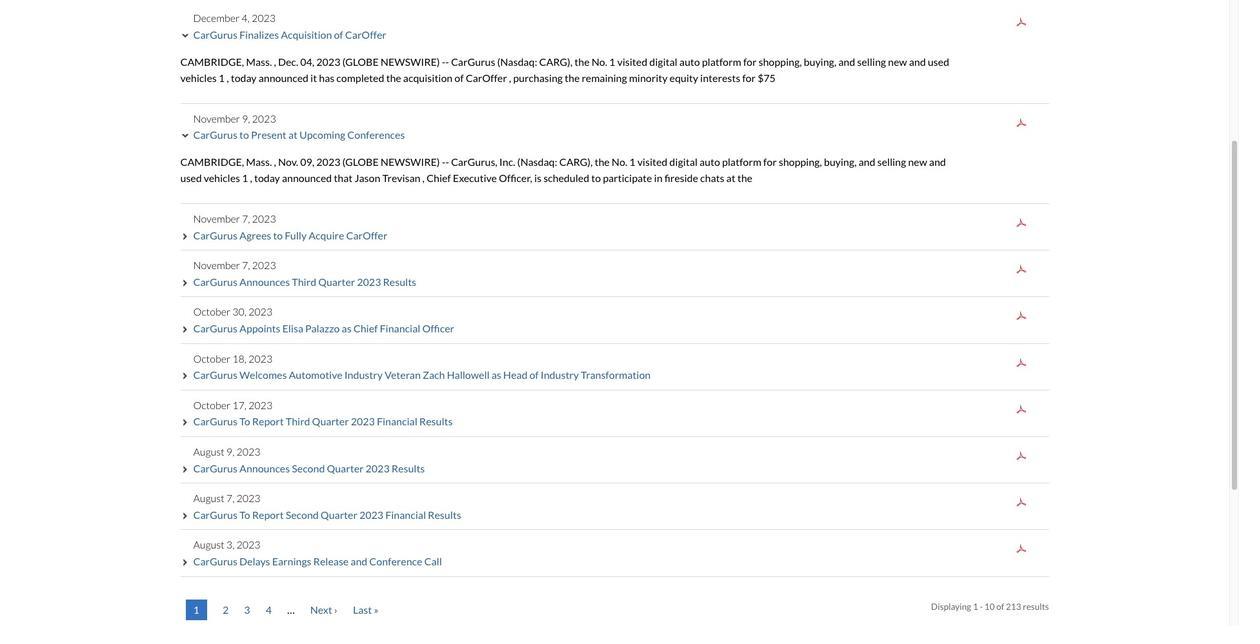 Task type: describe. For each thing, give the bounding box(es) containing it.
(globe for jason
[[343, 156, 379, 168]]

fully
[[285, 229, 307, 241]]

›
[[334, 604, 338, 616]]

third inside october 17, 2023 cargurus to report third quarter 2023 financial results
[[286, 416, 310, 428]]

(globe for completed
[[343, 55, 379, 67]]

purchasing
[[514, 72, 563, 84]]

caroffer inside december 4, 2023 cargurus finalizes acquisition of caroffer
[[345, 28, 387, 41]]

3,
[[227, 539, 235, 551]]

october for october 17, 2023 cargurus to report third quarter 2023 financial results
[[193, 399, 231, 411]]

third inside the november 7, 2023 cargurus announces third quarter 2023 results
[[292, 276, 317, 288]]

october 30, 2023 cargurus appoints elisa palazzo as chief financial officer
[[193, 306, 455, 335]]

cargurus finalizes acquisition of caroffer link
[[193, 28, 387, 41]]

to inside november 9, 2023 cargurus to present at upcoming conferences
[[240, 129, 249, 141]]

displaying 1 - 10 of 213 results
[[932, 602, 1050, 612]]

financial for october 17, 2023 cargurus to report third quarter 2023 financial results
[[377, 416, 418, 428]]

09,
[[300, 156, 315, 168]]

finalizes
[[240, 28, 279, 41]]

carg), inside cambridge, mass. , nov. 09, 2023 (globe newswire) -- cargurus, inc. (nasdaq: carg), the no. 1 visited digital auto platform for shopping, buying, and selling new and used vehicles 1 , today announced that jason trevisan , chief executive officer, is scheduled to participate in fireside chats at the
[[560, 156, 593, 168]]

mass. for announced
[[246, 55, 272, 67]]

shopping, inside cambridge, mass. , dec. 04, 2023 (globe newswire) -- cargurus (nasdaq: carg), the no. 1 visited digital auto platform for shopping, buying, and selling new and used vehicles 1 , today announced it has completed the acquisition of caroffer , purchasing the remaining minority equity interests for $75
[[759, 55, 802, 67]]

to for 7,
[[240, 509, 250, 521]]

august 3, 2023 cargurus delays earnings release and conference call
[[193, 539, 442, 568]]

used inside cambridge, mass. , dec. 04, 2023 (globe newswire) -- cargurus (nasdaq: carg), the no. 1 visited digital auto platform for shopping, buying, and selling new and used vehicles 1 , today announced it has completed the acquisition of caroffer , purchasing the remaining minority equity interests for $75
[[928, 55, 950, 67]]

participate
[[603, 172, 653, 184]]

second inside august 9, 2023 cargurus announces second quarter 2023 results
[[292, 462, 325, 474]]

2023 inside december 4, 2023 cargurus finalizes acquisition of caroffer
[[252, 12, 276, 24]]

zach
[[423, 369, 445, 381]]

has
[[319, 72, 335, 84]]

4 link
[[266, 600, 272, 620]]

platform inside cambridge, mass. , dec. 04, 2023 (globe newswire) -- cargurus (nasdaq: carg), the no. 1 visited digital auto platform for shopping, buying, and selling new and used vehicles 1 , today announced it has completed the acquisition of caroffer , purchasing the remaining minority equity interests for $75
[[702, 55, 742, 67]]

that
[[334, 172, 353, 184]]

auto inside cambridge, mass. , nov. 09, 2023 (globe newswire) -- cargurus, inc. (nasdaq: carg), the no. 1 visited digital auto platform for shopping, buying, and selling new and used vehicles 1 , today announced that jason trevisan , chief executive officer, is scheduled to participate in fireside chats at the
[[700, 156, 721, 168]]

november for november 9, 2023 cargurus to present at upcoming conferences
[[193, 112, 240, 124]]

the up participate at the top
[[595, 156, 610, 168]]

earnings
[[272, 555, 312, 568]]

cargurus welcomes automotive industry veteran zach hallowell as head of industry transformation link
[[193, 369, 651, 381]]

17,
[[233, 399, 247, 411]]

4
[[266, 604, 272, 616]]

scheduled
[[544, 172, 590, 184]]

call
[[425, 555, 442, 568]]

last »
[[353, 604, 379, 616]]

»
[[374, 604, 379, 616]]

the up remaining
[[575, 55, 590, 67]]

announces for november 7, 2023
[[240, 276, 290, 288]]

the right chats
[[738, 172, 753, 184]]

november for november 7, 2023 cargurus agrees to fully acquire caroffer
[[193, 213, 240, 225]]

quarter inside the august 7, 2023 cargurus to report second quarter 2023 financial results
[[321, 509, 358, 521]]

results inside october 17, 2023 cargurus to report third quarter 2023 financial results
[[420, 416, 453, 428]]

, left nov.
[[274, 156, 276, 168]]

7, for agrees
[[242, 213, 250, 225]]

10
[[985, 602, 995, 612]]

announces for august 9, 2023
[[240, 462, 290, 474]]

cambridge, mass. , dec. 04, 2023 (globe newswire) -- cargurus (nasdaq: carg), the no. 1 visited digital auto platform for shopping, buying, and selling new and used vehicles 1 , today announced it has completed the acquisition of caroffer , purchasing the remaining minority equity interests for $75
[[180, 55, 950, 84]]

cargurus agrees to fully acquire caroffer link
[[193, 229, 388, 241]]

agrees
[[240, 229, 271, 241]]

04,
[[300, 55, 315, 67]]

digital inside cambridge, mass. , nov. 09, 2023 (globe newswire) -- cargurus, inc. (nasdaq: carg), the no. 1 visited digital auto platform for shopping, buying, and selling new and used vehicles 1 , today announced that jason trevisan , chief executive officer, is scheduled to participate in fireside chats at the
[[670, 156, 698, 168]]

release
[[314, 555, 349, 568]]

results inside the august 7, 2023 cargurus to report second quarter 2023 financial results
[[428, 509, 462, 521]]

of inside october 18, 2023 cargurus welcomes automotive industry veteran zach hallowell as head of industry transformation
[[530, 369, 539, 381]]

1 up remaining
[[610, 55, 616, 67]]

palazzo
[[306, 322, 340, 335]]

next › link
[[310, 600, 338, 620]]

officer
[[423, 322, 455, 335]]

no. inside cambridge, mass. , nov. 09, 2023 (globe newswire) -- cargurus, inc. (nasdaq: carg), the no. 1 visited digital auto platform for shopping, buying, and selling new and used vehicles 1 , today announced that jason trevisan , chief executive officer, is scheduled to participate in fireside chats at the
[[612, 156, 628, 168]]

trevisan
[[383, 172, 421, 184]]

equity
[[670, 72, 699, 84]]

of inside cambridge, mass. , dec. 04, 2023 (globe newswire) -- cargurus (nasdaq: carg), the no. 1 visited digital auto platform for shopping, buying, and selling new and used vehicles 1 , today announced it has completed the acquisition of caroffer , purchasing the remaining minority equity interests for $75
[[455, 72, 464, 84]]

cargurus announces second quarter 2023 results link
[[193, 462, 425, 474]]

announced inside cambridge, mass. , dec. 04, 2023 (globe newswire) -- cargurus (nasdaq: carg), the no. 1 visited digital auto platform for shopping, buying, and selling new and used vehicles 1 , today announced it has completed the acquisition of caroffer , purchasing the remaining minority equity interests for $75
[[259, 72, 309, 84]]

december 4, 2023 cargurus finalizes acquisition of caroffer
[[193, 12, 387, 41]]

completed
[[337, 72, 385, 84]]

1 left 2
[[193, 604, 199, 616]]

cargurus for october 17, 2023 cargurus to report third quarter 2023 financial results
[[193, 416, 238, 428]]

conferences
[[348, 129, 405, 141]]

second inside the august 7, 2023 cargurus to report second quarter 2023 financial results
[[286, 509, 319, 521]]

veteran
[[385, 369, 421, 381]]

as inside october 18, 2023 cargurus welcomes automotive industry veteran zach hallowell as head of industry transformation
[[492, 369, 502, 381]]

auto inside cambridge, mass. , dec. 04, 2023 (globe newswire) -- cargurus (nasdaq: carg), the no. 1 visited digital auto platform for shopping, buying, and selling new and used vehicles 1 , today announced it has completed the acquisition of caroffer , purchasing the remaining minority equity interests for $75
[[680, 55, 700, 67]]

next ›
[[310, 604, 338, 616]]

december
[[193, 12, 240, 24]]

2023 inside cambridge, mass. , nov. 09, 2023 (globe newswire) -- cargurus, inc. (nasdaq: carg), the no. 1 visited digital auto platform for shopping, buying, and selling new and used vehicles 1 , today announced that jason trevisan , chief executive officer, is scheduled to participate in fireside chats at the
[[317, 156, 341, 168]]

last
[[353, 604, 372, 616]]

2023 inside november 7, 2023 cargurus agrees to fully acquire caroffer
[[252, 213, 276, 225]]

cambridge, for vehicles
[[180, 156, 244, 168]]

chief inside cambridge, mass. , nov. 09, 2023 (globe newswire) -- cargurus, inc. (nasdaq: carg), the no. 1 visited digital auto platform for shopping, buying, and selling new and used vehicles 1 , today announced that jason trevisan , chief executive officer, is scheduled to participate in fireside chats at the
[[427, 172, 451, 184]]

financial for august 7, 2023 cargurus to report second quarter 2023 financial results
[[386, 509, 426, 521]]

…
[[287, 604, 295, 616]]

cargurus for november 7, 2023 cargurus announces third quarter 2023 results
[[193, 276, 238, 288]]

report for october 17, 2023
[[252, 416, 284, 428]]

october 18, 2023 cargurus welcomes automotive industry veteran zach hallowell as head of industry transformation
[[193, 352, 651, 381]]

present
[[251, 129, 287, 141]]

cargurus for august 7, 2023 cargurus to report second quarter 2023 financial results
[[193, 509, 238, 521]]

cargurus inside cambridge, mass. , dec. 04, 2023 (globe newswire) -- cargurus (nasdaq: carg), the no. 1 visited digital auto platform for shopping, buying, and selling new and used vehicles 1 , today announced it has completed the acquisition of caroffer , purchasing the remaining minority equity interests for $75
[[451, 55, 496, 67]]

new inside cambridge, mass. , nov. 09, 2023 (globe newswire) -- cargurus, inc. (nasdaq: carg), the no. 1 visited digital auto platform for shopping, buying, and selling new and used vehicles 1 , today announced that jason trevisan , chief executive officer, is scheduled to participate in fireside chats at the
[[909, 156, 928, 168]]

inc.
[[500, 156, 516, 168]]

buying, inside cambridge, mass. , nov. 09, 2023 (globe newswire) -- cargurus, inc. (nasdaq: carg), the no. 1 visited digital auto platform for shopping, buying, and selling new and used vehicles 1 , today announced that jason trevisan , chief executive officer, is scheduled to participate in fireside chats at the
[[824, 156, 857, 168]]

cargurus for october 18, 2023 cargurus welcomes automotive industry veteran zach hallowell as head of industry transformation
[[193, 369, 238, 381]]

carg), inside cambridge, mass. , dec. 04, 2023 (globe newswire) -- cargurus (nasdaq: carg), the no. 1 visited digital auto platform for shopping, buying, and selling new and used vehicles 1 , today announced it has completed the acquisition of caroffer , purchasing the remaining minority equity interests for $75
[[540, 55, 573, 67]]

august 7, 2023 cargurus to report second quarter 2023 financial results
[[193, 492, 462, 521]]

announced inside cambridge, mass. , nov. 09, 2023 (globe newswire) -- cargurus, inc. (nasdaq: carg), the no. 1 visited digital auto platform for shopping, buying, and selling new and used vehicles 1 , today announced that jason trevisan , chief executive officer, is scheduled to participate in fireside chats at the
[[282, 172, 332, 184]]

cargurus to report third quarter 2023 financial results link
[[193, 416, 453, 428]]

november 7, 2023 cargurus announces third quarter 2023 results
[[193, 259, 417, 288]]

quarter inside the november 7, 2023 cargurus announces third quarter 2023 results
[[318, 276, 355, 288]]

cargurus to report second quarter 2023 financial results link
[[193, 509, 462, 521]]

nov.
[[278, 156, 298, 168]]

august for august 9, 2023 cargurus announces second quarter 2023 results
[[193, 446, 225, 458]]

fireside
[[665, 172, 699, 184]]

in
[[655, 172, 663, 184]]

vehicles inside cambridge, mass. , nov. 09, 2023 (globe newswire) -- cargurus, inc. (nasdaq: carg), the no. 1 visited digital auto platform for shopping, buying, and selling new and used vehicles 1 , today announced that jason trevisan , chief executive officer, is scheduled to participate in fireside chats at the
[[204, 172, 240, 184]]

appoints
[[240, 322, 281, 335]]

cargurus for november 9, 2023 cargurus to present at upcoming conferences
[[193, 129, 238, 141]]

october 17, 2023 cargurus to report third quarter 2023 financial results
[[193, 399, 453, 428]]

at inside cambridge, mass. , nov. 09, 2023 (globe newswire) -- cargurus, inc. (nasdaq: carg), the no. 1 visited digital auto platform for shopping, buying, and selling new and used vehicles 1 , today announced that jason trevisan , chief executive officer, is scheduled to participate in fireside chats at the
[[727, 172, 736, 184]]

2 link
[[223, 600, 229, 620]]

welcomes
[[240, 369, 287, 381]]

financial for october 30, 2023 cargurus appoints elisa palazzo as chief financial officer
[[380, 322, 421, 335]]

2023 inside cambridge, mass. , dec. 04, 2023 (globe newswire) -- cargurus (nasdaq: carg), the no. 1 visited digital auto platform for shopping, buying, and selling new and used vehicles 1 , today announced it has completed the acquisition of caroffer , purchasing the remaining minority equity interests for $75
[[317, 55, 341, 67]]

report for august 7, 2023
[[252, 509, 284, 521]]

cambridge, mass. , nov. 09, 2023 (globe newswire) -- cargurus, inc. (nasdaq: carg), the no. 1 visited digital auto platform for shopping, buying, and selling new and used vehicles 1 , today announced that jason trevisan , chief executive officer, is scheduled to participate in fireside chats at the
[[180, 156, 947, 184]]

platform inside cambridge, mass. , nov. 09, 2023 (globe newswire) -- cargurus, inc. (nasdaq: carg), the no. 1 visited digital auto platform for shopping, buying, and selling new and used vehicles 1 , today announced that jason trevisan , chief executive officer, is scheduled to participate in fireside chats at the
[[723, 156, 762, 168]]

2
[[223, 604, 229, 616]]

4,
[[242, 12, 250, 24]]

2023 inside the october 30, 2023 cargurus appoints elisa palazzo as chief financial officer
[[249, 306, 273, 318]]

hallowell
[[447, 369, 490, 381]]

visited inside cambridge, mass. , dec. 04, 2023 (globe newswire) -- cargurus (nasdaq: carg), the no. 1 visited digital auto platform for shopping, buying, and selling new and used vehicles 1 , today announced it has completed the acquisition of caroffer , purchasing the remaining minority equity interests for $75
[[618, 55, 648, 67]]

cargurus for november 7, 2023 cargurus agrees to fully acquire caroffer
[[193, 229, 238, 241]]

selling inside cambridge, mass. , dec. 04, 2023 (globe newswire) -- cargurus (nasdaq: carg), the no. 1 visited digital auto platform for shopping, buying, and selling new and used vehicles 1 , today announced it has completed the acquisition of caroffer , purchasing the remaining minority equity interests for $75
[[858, 55, 887, 67]]

, left purchasing
[[509, 72, 512, 84]]

, down present
[[250, 172, 252, 184]]

acquisition
[[281, 28, 332, 41]]

next
[[310, 604, 332, 616]]

august 9, 2023 cargurus announces second quarter 2023 results
[[193, 446, 425, 474]]

officer,
[[499, 172, 533, 184]]

remaining
[[582, 72, 627, 84]]



Task type: vqa. For each thing, say whether or not it's contained in the screenshot.
"Second"
yes



Task type: locate. For each thing, give the bounding box(es) containing it.
0 vertical spatial (nasdaq:
[[498, 55, 538, 67]]

executive
[[453, 172, 497, 184]]

1 vertical spatial caroffer
[[466, 72, 507, 84]]

report
[[252, 416, 284, 428], [252, 509, 284, 521]]

1 horizontal spatial new
[[909, 156, 928, 168]]

1 vertical spatial used
[[180, 172, 202, 184]]

new inside cambridge, mass. , dec. 04, 2023 (globe newswire) -- cargurus (nasdaq: carg), the no. 1 visited digital auto platform for shopping, buying, and selling new and used vehicles 1 , today announced it has completed the acquisition of caroffer , purchasing the remaining minority equity interests for $75
[[889, 55, 908, 67]]

0 vertical spatial second
[[292, 462, 325, 474]]

0 vertical spatial shopping,
[[759, 55, 802, 67]]

1 newswire) from the top
[[381, 55, 440, 67]]

used inside cambridge, mass. , nov. 09, 2023 (globe newswire) -- cargurus, inc. (nasdaq: carg), the no. 1 visited digital auto platform for shopping, buying, and selling new and used vehicles 1 , today announced that jason trevisan , chief executive officer, is scheduled to participate in fireside chats at the
[[180, 172, 202, 184]]

it
[[311, 72, 317, 84]]

report down welcomes at the left bottom of page
[[252, 416, 284, 428]]

$75
[[758, 72, 776, 84]]

1 vertical spatial today
[[254, 172, 280, 184]]

the left remaining
[[565, 72, 580, 84]]

0 horizontal spatial as
[[342, 322, 352, 335]]

newswire) for trevisan
[[381, 156, 440, 168]]

to inside november 7, 2023 cargurus agrees to fully acquire caroffer
[[273, 229, 283, 241]]

chats
[[701, 172, 725, 184]]

newswire) inside cambridge, mass. , dec. 04, 2023 (globe newswire) -- cargurus (nasdaq: carg), the no. 1 visited digital auto platform for shopping, buying, and selling new and used vehicles 1 , today announced it has completed the acquisition of caroffer , purchasing the remaining minority equity interests for $75
[[381, 55, 440, 67]]

is
[[535, 172, 542, 184]]

shopping, inside cambridge, mass. , nov. 09, 2023 (globe newswire) -- cargurus, inc. (nasdaq: carg), the no. 1 visited digital auto platform for shopping, buying, and selling new and used vehicles 1 , today announced that jason trevisan , chief executive officer, is scheduled to participate in fireside chats at the
[[779, 156, 823, 168]]

0 vertical spatial 7,
[[242, 213, 250, 225]]

cargurus for august 9, 2023 cargurus announces second quarter 2023 results
[[193, 462, 238, 474]]

vehicles
[[180, 72, 217, 84], [204, 172, 240, 184]]

cambridge, inside cambridge, mass. , nov. 09, 2023 (globe newswire) -- cargurus, inc. (nasdaq: carg), the no. 1 visited digital auto platform for shopping, buying, and selling new and used vehicles 1 , today announced that jason trevisan , chief executive officer, is scheduled to participate in fireside chats at the
[[180, 156, 244, 168]]

cargurus inside august 9, 2023 cargurus announces second quarter 2023 results
[[193, 462, 238, 474]]

1 august from the top
[[193, 446, 225, 458]]

of inside december 4, 2023 cargurus finalizes acquisition of caroffer
[[334, 28, 343, 41]]

august for august 7, 2023 cargurus to report second quarter 2023 financial results
[[193, 492, 225, 504]]

0 vertical spatial used
[[928, 55, 950, 67]]

digital up fireside
[[670, 156, 698, 168]]

newswire) up trevisan
[[381, 156, 440, 168]]

chief
[[427, 172, 451, 184], [354, 322, 378, 335]]

interests
[[701, 72, 741, 84]]

7, up agrees
[[242, 213, 250, 225]]

1 left the 10
[[974, 602, 979, 612]]

1 vertical spatial auto
[[700, 156, 721, 168]]

platform up interests
[[702, 55, 742, 67]]

auto up chats
[[700, 156, 721, 168]]

3 november from the top
[[193, 259, 240, 271]]

announces inside august 9, 2023 cargurus announces second quarter 2023 results
[[240, 462, 290, 474]]

results inside august 9, 2023 cargurus announces second quarter 2023 results
[[392, 462, 425, 474]]

cargurus inside the november 7, 2023 cargurus announces third quarter 2023 results
[[193, 276, 238, 288]]

1 vertical spatial platform
[[723, 156, 762, 168]]

3 august from the top
[[193, 539, 225, 551]]

1 down december
[[219, 72, 225, 84]]

no. inside cambridge, mass. , dec. 04, 2023 (globe newswire) -- cargurus (nasdaq: carg), the no. 1 visited digital auto platform for shopping, buying, and selling new and used vehicles 1 , today announced it has completed the acquisition of caroffer , purchasing the remaining minority equity interests for $75
[[592, 55, 608, 67]]

to inside cambridge, mass. , nov. 09, 2023 (globe newswire) -- cargurus, inc. (nasdaq: carg), the no. 1 visited digital auto platform for shopping, buying, and selling new and used vehicles 1 , today announced that jason trevisan , chief executive officer, is scheduled to participate in fireside chats at the
[[592, 172, 601, 184]]

of
[[334, 28, 343, 41], [455, 72, 464, 84], [530, 369, 539, 381], [997, 602, 1005, 612]]

to for 17,
[[240, 416, 250, 428]]

quarter up the october 30, 2023 cargurus appoints elisa palazzo as chief financial officer
[[318, 276, 355, 288]]

1 vertical spatial vehicles
[[204, 172, 240, 184]]

1 horizontal spatial chief
[[427, 172, 451, 184]]

results
[[1024, 602, 1050, 612]]

report inside the august 7, 2023 cargurus to report second quarter 2023 financial results
[[252, 509, 284, 521]]

at right chats
[[727, 172, 736, 184]]

2 vertical spatial 7,
[[227, 492, 235, 504]]

18,
[[233, 352, 247, 365]]

mass. down finalizes
[[246, 55, 272, 67]]

carg),
[[540, 55, 573, 67], [560, 156, 593, 168]]

0 vertical spatial november
[[193, 112, 240, 124]]

0 horizontal spatial at
[[289, 129, 298, 141]]

auto
[[680, 55, 700, 67], [700, 156, 721, 168]]

announced
[[259, 72, 309, 84], [282, 172, 332, 184]]

30,
[[233, 306, 247, 318]]

2 (globe from the top
[[343, 156, 379, 168]]

7, for to
[[227, 492, 235, 504]]

,
[[274, 55, 276, 67], [227, 72, 229, 84], [509, 72, 512, 84], [274, 156, 276, 168], [250, 172, 252, 184], [423, 172, 425, 184]]

0 vertical spatial visited
[[618, 55, 648, 67]]

report up delays
[[252, 509, 284, 521]]

0 horizontal spatial new
[[889, 55, 908, 67]]

displaying
[[932, 602, 972, 612]]

1 vertical spatial for
[[743, 72, 756, 84]]

platform up chats
[[723, 156, 762, 168]]

chief left executive at the top left
[[427, 172, 451, 184]]

october inside the october 30, 2023 cargurus appoints elisa palazzo as chief financial officer
[[193, 306, 231, 318]]

buying, inside cambridge, mass. , dec. 04, 2023 (globe newswire) -- cargurus (nasdaq: carg), the no. 1 visited digital auto platform for shopping, buying, and selling new and used vehicles 1 , today announced it has completed the acquisition of caroffer , purchasing the remaining minority equity interests for $75
[[804, 55, 837, 67]]

announced down 09,
[[282, 172, 332, 184]]

2 august from the top
[[193, 492, 225, 504]]

upcoming
[[300, 129, 346, 141]]

(nasdaq: up is
[[518, 156, 558, 168]]

1 announces from the top
[[240, 276, 290, 288]]

acquisition
[[404, 72, 453, 84]]

to inside october 17, 2023 cargurus to report third quarter 2023 financial results
[[240, 416, 250, 428]]

august inside august 9, 2023 cargurus announces second quarter 2023 results
[[193, 446, 225, 458]]

and inside august 3, 2023 cargurus delays earnings release and conference call
[[351, 555, 368, 568]]

automotive
[[289, 369, 343, 381]]

0 vertical spatial today
[[231, 72, 257, 84]]

transformation
[[581, 369, 651, 381]]

7, for announces
[[242, 259, 250, 271]]

1 report from the top
[[252, 416, 284, 428]]

0 vertical spatial digital
[[650, 55, 678, 67]]

1 vertical spatial november
[[193, 213, 240, 225]]

caroffer right "acquire"
[[346, 229, 388, 241]]

selling
[[858, 55, 887, 67], [878, 156, 907, 168]]

1 vertical spatial third
[[286, 416, 310, 428]]

1 vertical spatial announces
[[240, 462, 290, 474]]

jason
[[355, 172, 381, 184]]

0 vertical spatial vehicles
[[180, 72, 217, 84]]

to
[[240, 129, 249, 141], [592, 172, 601, 184], [273, 229, 283, 241]]

0 horizontal spatial to
[[240, 129, 249, 141]]

to right scheduled
[[592, 172, 601, 184]]

today down nov.
[[254, 172, 280, 184]]

7, down agrees
[[242, 259, 250, 271]]

cambridge, for 1
[[180, 55, 244, 67]]

second up the august 7, 2023 cargurus to report second quarter 2023 financial results
[[292, 462, 325, 474]]

visited up minority in the right of the page
[[618, 55, 648, 67]]

2 horizontal spatial to
[[592, 172, 601, 184]]

2 vertical spatial august
[[193, 539, 225, 551]]

mass. inside cambridge, mass. , dec. 04, 2023 (globe newswire) -- cargurus (nasdaq: carg), the no. 1 visited digital auto platform for shopping, buying, and selling new and used vehicles 1 , today announced it has completed the acquisition of caroffer , purchasing the remaining minority equity interests for $75
[[246, 55, 272, 67]]

1 to from the top
[[240, 416, 250, 428]]

(globe inside cambridge, mass. , nov. 09, 2023 (globe newswire) -- cargurus, inc. (nasdaq: carg), the no. 1 visited digital auto platform for shopping, buying, and selling new and used vehicles 1 , today announced that jason trevisan , chief executive officer, is scheduled to participate in fireside chats at the
[[343, 156, 379, 168]]

mass. inside cambridge, mass. , nov. 09, 2023 (globe newswire) -- cargurus, inc. (nasdaq: carg), the no. 1 visited digital auto platform for shopping, buying, and selling new and used vehicles 1 , today announced that jason trevisan , chief executive officer, is scheduled to participate in fireside chats at the
[[246, 156, 272, 168]]

visited up in
[[638, 156, 668, 168]]

november 7, 2023 cargurus agrees to fully acquire caroffer
[[193, 213, 388, 241]]

1 vertical spatial 7,
[[242, 259, 250, 271]]

, left "dec."
[[274, 55, 276, 67]]

0 vertical spatial cambridge,
[[180, 55, 244, 67]]

and
[[839, 55, 856, 67], [910, 55, 926, 67], [859, 156, 876, 168], [930, 156, 947, 168], [351, 555, 368, 568]]

7, inside the august 7, 2023 cargurus to report second quarter 2023 financial results
[[227, 492, 235, 504]]

announced down "dec."
[[259, 72, 309, 84]]

0 vertical spatial carg),
[[540, 55, 573, 67]]

0 horizontal spatial no.
[[592, 55, 608, 67]]

0 horizontal spatial industry
[[345, 369, 383, 381]]

october
[[193, 306, 231, 318], [193, 352, 231, 365], [193, 399, 231, 411]]

0 vertical spatial announced
[[259, 72, 309, 84]]

0 vertical spatial as
[[342, 322, 352, 335]]

2 november from the top
[[193, 213, 240, 225]]

9,
[[242, 112, 250, 124], [227, 446, 235, 458]]

1 vertical spatial newswire)
[[381, 156, 440, 168]]

0 vertical spatial selling
[[858, 55, 887, 67]]

1 vertical spatial cambridge,
[[180, 156, 244, 168]]

0 vertical spatial third
[[292, 276, 317, 288]]

(nasdaq: inside cambridge, mass. , dec. 04, 2023 (globe newswire) -- cargurus (nasdaq: carg), the no. 1 visited digital auto platform for shopping, buying, and selling new and used vehicles 1 , today announced it has completed the acquisition of caroffer , purchasing the remaining minority equity interests for $75
[[498, 55, 538, 67]]

2 vertical spatial financial
[[386, 509, 426, 521]]

newswire) for the
[[381, 55, 440, 67]]

0 vertical spatial report
[[252, 416, 284, 428]]

at inside november 9, 2023 cargurus to present at upcoming conferences
[[289, 129, 298, 141]]

cargurus inside august 3, 2023 cargurus delays earnings release and conference call
[[193, 555, 238, 568]]

1 vertical spatial financial
[[377, 416, 418, 428]]

to down 17,
[[240, 416, 250, 428]]

cargurus delays earnings release and conference call link
[[193, 555, 442, 568]]

3 october from the top
[[193, 399, 231, 411]]

for inside cambridge, mass. , nov. 09, 2023 (globe newswire) -- cargurus, inc. (nasdaq: carg), the no. 1 visited digital auto platform for shopping, buying, and selling new and used vehicles 1 , today announced that jason trevisan , chief executive officer, is scheduled to participate in fireside chats at the
[[764, 156, 777, 168]]

third up the october 30, 2023 cargurus appoints elisa palazzo as chief financial officer
[[292, 276, 317, 288]]

2023
[[252, 12, 276, 24], [317, 55, 341, 67], [252, 112, 276, 124], [317, 156, 341, 168], [252, 213, 276, 225], [252, 259, 276, 271], [357, 276, 381, 288], [249, 306, 273, 318], [249, 352, 273, 365], [249, 399, 273, 411], [351, 416, 375, 428], [237, 446, 261, 458], [366, 462, 390, 474], [237, 492, 261, 504], [360, 509, 384, 521], [237, 539, 261, 551]]

financial inside october 17, 2023 cargurus to report third quarter 2023 financial results
[[377, 416, 418, 428]]

august inside the august 7, 2023 cargurus to report second quarter 2023 financial results
[[193, 492, 225, 504]]

no.
[[592, 55, 608, 67], [612, 156, 628, 168]]

1 (globe from the top
[[343, 55, 379, 67]]

1 vertical spatial to
[[592, 172, 601, 184]]

financial inside the august 7, 2023 cargurus to report second quarter 2023 financial results
[[386, 509, 426, 521]]

november inside the november 7, 2023 cargurus announces third quarter 2023 results
[[193, 259, 240, 271]]

1 vertical spatial second
[[286, 509, 319, 521]]

1 vertical spatial october
[[193, 352, 231, 365]]

0 horizontal spatial chief
[[354, 322, 378, 335]]

1 vertical spatial (nasdaq:
[[518, 156, 558, 168]]

9, down 17,
[[227, 446, 235, 458]]

1 vertical spatial (globe
[[343, 156, 379, 168]]

august inside august 3, 2023 cargurus delays earnings release and conference call
[[193, 539, 225, 551]]

caroffer left purchasing
[[466, 72, 507, 84]]

(globe inside cambridge, mass. , dec. 04, 2023 (globe newswire) -- cargurus (nasdaq: carg), the no. 1 visited digital auto platform for shopping, buying, and selling new and used vehicles 1 , today announced it has completed the acquisition of caroffer , purchasing the remaining minority equity interests for $75
[[343, 55, 379, 67]]

7,
[[242, 213, 250, 225], [242, 259, 250, 271], [227, 492, 235, 504]]

quarter inside october 17, 2023 cargurus to report third quarter 2023 financial results
[[312, 416, 349, 428]]

carg), up purchasing
[[540, 55, 573, 67]]

mass. down present
[[246, 156, 272, 168]]

1 up participate at the top
[[630, 156, 636, 168]]

9, for august
[[227, 446, 235, 458]]

cargurus inside the october 30, 2023 cargurus appoints elisa palazzo as chief financial officer
[[193, 322, 238, 335]]

2 report from the top
[[252, 509, 284, 521]]

october left 30,
[[193, 306, 231, 318]]

cambridge, inside cambridge, mass. , dec. 04, 2023 (globe newswire) -- cargurus (nasdaq: carg), the no. 1 visited digital auto platform for shopping, buying, and selling new and used vehicles 1 , today announced it has completed the acquisition of caroffer , purchasing the remaining minority equity interests for $75
[[180, 55, 244, 67]]

0 vertical spatial announces
[[240, 276, 290, 288]]

2 announces from the top
[[240, 462, 290, 474]]

1 vertical spatial report
[[252, 509, 284, 521]]

chief right palazzo
[[354, 322, 378, 335]]

1 link
[[186, 600, 207, 620]]

selling inside cambridge, mass. , nov. 09, 2023 (globe newswire) -- cargurus, inc. (nasdaq: carg), the no. 1 visited digital auto platform for shopping, buying, and selling new and used vehicles 1 , today announced that jason trevisan , chief executive officer, is scheduled to participate in fireside chats at the
[[878, 156, 907, 168]]

no. up participate at the top
[[612, 156, 628, 168]]

digital inside cambridge, mass. , dec. 04, 2023 (globe newswire) -- cargurus (nasdaq: carg), the no. 1 visited digital auto platform for shopping, buying, and selling new and used vehicles 1 , today announced it has completed the acquisition of caroffer , purchasing the remaining minority equity interests for $75
[[650, 55, 678, 67]]

9, up cargurus to present at upcoming conferences link
[[242, 112, 250, 124]]

financial down veteran
[[377, 416, 418, 428]]

financial
[[380, 322, 421, 335], [377, 416, 418, 428], [386, 509, 426, 521]]

cambridge,
[[180, 55, 244, 67], [180, 156, 244, 168]]

newswire) inside cambridge, mass. , nov. 09, 2023 (globe newswire) -- cargurus, inc. (nasdaq: carg), the no. 1 visited digital auto platform for shopping, buying, and selling new and used vehicles 1 , today announced that jason trevisan , chief executive officer, is scheduled to participate in fireside chats at the
[[381, 156, 440, 168]]

dec.
[[278, 55, 298, 67]]

0 vertical spatial for
[[744, 55, 757, 67]]

2 cambridge, from the top
[[180, 156, 244, 168]]

to left present
[[240, 129, 249, 141]]

0 vertical spatial caroffer
[[345, 28, 387, 41]]

1 vertical spatial shopping,
[[779, 156, 823, 168]]

-
[[442, 55, 446, 67], [446, 55, 449, 67], [442, 156, 446, 168], [446, 156, 449, 168], [980, 602, 983, 612]]

cargurus inside october 17, 2023 cargurus to report third quarter 2023 financial results
[[193, 416, 238, 428]]

minority
[[629, 72, 668, 84]]

213
[[1007, 602, 1022, 612]]

(globe up jason
[[343, 156, 379, 168]]

7, inside the november 7, 2023 cargurus announces third quarter 2023 results
[[242, 259, 250, 271]]

1 vertical spatial to
[[240, 509, 250, 521]]

2 industry from the left
[[541, 369, 579, 381]]

financial left the officer
[[380, 322, 421, 335]]

quarter up august 3, 2023 cargurus delays earnings release and conference call
[[321, 509, 358, 521]]

2 mass. from the top
[[246, 156, 272, 168]]

1 october from the top
[[193, 306, 231, 318]]

newswire) up acquisition
[[381, 55, 440, 67]]

cargurus inside november 7, 2023 cargurus agrees to fully acquire caroffer
[[193, 229, 238, 241]]

caroffer inside november 7, 2023 cargurus agrees to fully acquire caroffer
[[346, 229, 388, 241]]

2023 inside august 3, 2023 cargurus delays earnings release and conference call
[[237, 539, 261, 551]]

1 horizontal spatial used
[[928, 55, 950, 67]]

cargurus announces third quarter 2023 results link
[[193, 276, 417, 288]]

0 vertical spatial 9,
[[242, 112, 250, 124]]

cargurus inside october 18, 2023 cargurus welcomes automotive industry veteran zach hallowell as head of industry transformation
[[193, 369, 238, 381]]

the right completed
[[387, 72, 402, 84]]

report inside october 17, 2023 cargurus to report third quarter 2023 financial results
[[252, 416, 284, 428]]

caroffer inside cambridge, mass. , dec. 04, 2023 (globe newswire) -- cargurus (nasdaq: carg), the no. 1 visited digital auto platform for shopping, buying, and selling new and used vehicles 1 , today announced it has completed the acquisition of caroffer , purchasing the remaining minority equity interests for $75
[[466, 72, 507, 84]]

quarter
[[318, 276, 355, 288], [312, 416, 349, 428], [327, 462, 364, 474], [321, 509, 358, 521]]

financial up conference
[[386, 509, 426, 521]]

november inside november 7, 2023 cargurus agrees to fully acquire caroffer
[[193, 213, 240, 225]]

1 vertical spatial chief
[[354, 322, 378, 335]]

results
[[383, 276, 417, 288], [420, 416, 453, 428], [392, 462, 425, 474], [428, 509, 462, 521]]

today down finalizes
[[231, 72, 257, 84]]

0 vertical spatial to
[[240, 129, 249, 141]]

cargurus to present at upcoming conferences link
[[193, 129, 405, 141]]

quarter up the august 7, 2023 cargurus to report second quarter 2023 financial results
[[327, 462, 364, 474]]

1 vertical spatial buying,
[[824, 156, 857, 168]]

november for november 7, 2023 cargurus announces third quarter 2023 results
[[193, 259, 240, 271]]

october left 18, on the left bottom of the page
[[193, 352, 231, 365]]

1 horizontal spatial industry
[[541, 369, 579, 381]]

elisa
[[283, 322, 304, 335]]

last » link
[[353, 600, 379, 620]]

2 vertical spatial caroffer
[[346, 229, 388, 241]]

2 newswire) from the top
[[381, 156, 440, 168]]

as right palazzo
[[342, 322, 352, 335]]

1 horizontal spatial 9,
[[242, 112, 250, 124]]

2 october from the top
[[193, 352, 231, 365]]

conference
[[370, 555, 423, 568]]

0 vertical spatial newswire)
[[381, 55, 440, 67]]

announces inside the november 7, 2023 cargurus announces third quarter 2023 results
[[240, 276, 290, 288]]

0 vertical spatial to
[[240, 416, 250, 428]]

acquire
[[309, 229, 344, 241]]

0 vertical spatial chief
[[427, 172, 451, 184]]

quarter inside august 9, 2023 cargurus announces second quarter 2023 results
[[327, 462, 364, 474]]

today inside cambridge, mass. , dec. 04, 2023 (globe newswire) -- cargurus (nasdaq: carg), the no. 1 visited digital auto platform for shopping, buying, and selling new and used vehicles 1 , today announced it has completed the acquisition of caroffer , purchasing the remaining minority equity interests for $75
[[231, 72, 257, 84]]

vehicles inside cambridge, mass. , dec. 04, 2023 (globe newswire) -- cargurus (nasdaq: carg), the no. 1 visited digital auto platform for shopping, buying, and selling new and used vehicles 1 , today announced it has completed the acquisition of caroffer , purchasing the remaining minority equity interests for $75
[[180, 72, 217, 84]]

1 vertical spatial no.
[[612, 156, 628, 168]]

new
[[889, 55, 908, 67], [909, 156, 928, 168]]

2 vertical spatial november
[[193, 259, 240, 271]]

for
[[744, 55, 757, 67], [743, 72, 756, 84], [764, 156, 777, 168]]

1 vertical spatial carg),
[[560, 156, 593, 168]]

9, for november
[[242, 112, 250, 124]]

(nasdaq: inside cambridge, mass. , nov. 09, 2023 (globe newswire) -- cargurus, inc. (nasdaq: carg), the no. 1 visited digital auto platform for shopping, buying, and selling new and used vehicles 1 , today announced that jason trevisan , chief executive officer, is scheduled to participate in fireside chats at the
[[518, 156, 558, 168]]

1 vertical spatial visited
[[638, 156, 668, 168]]

0 vertical spatial (globe
[[343, 55, 379, 67]]

0 vertical spatial october
[[193, 306, 231, 318]]

2023 inside november 9, 2023 cargurus to present at upcoming conferences
[[252, 112, 276, 124]]

, down december
[[227, 72, 229, 84]]

october for october 30, 2023 cargurus appoints elisa palazzo as chief financial officer
[[193, 306, 231, 318]]

november 9, 2023 cargurus to present at upcoming conferences
[[193, 112, 405, 141]]

7, up 3,
[[227, 492, 235, 504]]

(nasdaq: up purchasing
[[498, 55, 538, 67]]

2023 inside october 18, 2023 cargurus welcomes automotive industry veteran zach hallowell as head of industry transformation
[[249, 352, 273, 365]]

october for october 18, 2023 cargurus welcomes automotive industry veteran zach hallowell as head of industry transformation
[[193, 352, 231, 365]]

cargurus for august 3, 2023 cargurus delays earnings release and conference call
[[193, 555, 238, 568]]

to up delays
[[240, 509, 250, 521]]

1 vertical spatial 9,
[[227, 446, 235, 458]]

0 vertical spatial new
[[889, 55, 908, 67]]

1 horizontal spatial as
[[492, 369, 502, 381]]

1 vertical spatial digital
[[670, 156, 698, 168]]

1
[[610, 55, 616, 67], [219, 72, 225, 84], [630, 156, 636, 168], [242, 172, 248, 184], [974, 602, 979, 612], [193, 604, 199, 616]]

auto up equity
[[680, 55, 700, 67]]

carg), up scheduled
[[560, 156, 593, 168]]

, right trevisan
[[423, 172, 425, 184]]

1 horizontal spatial at
[[727, 172, 736, 184]]

head
[[504, 369, 528, 381]]

to left "fully"
[[273, 229, 283, 241]]

digital
[[650, 55, 678, 67], [670, 156, 698, 168]]

1 vertical spatial as
[[492, 369, 502, 381]]

financial inside the october 30, 2023 cargurus appoints elisa palazzo as chief financial officer
[[380, 322, 421, 335]]

results inside the november 7, 2023 cargurus announces third quarter 2023 results
[[383, 276, 417, 288]]

october left 17,
[[193, 399, 231, 411]]

(globe up completed
[[343, 55, 379, 67]]

third up august 9, 2023 cargurus announces second quarter 2023 results
[[286, 416, 310, 428]]

1 industry from the left
[[345, 369, 383, 381]]

as left head
[[492, 369, 502, 381]]

1 horizontal spatial to
[[273, 229, 283, 241]]

2 vertical spatial for
[[764, 156, 777, 168]]

at right present
[[289, 129, 298, 141]]

mass. for today
[[246, 156, 272, 168]]

(nasdaq:
[[498, 55, 538, 67], [518, 156, 558, 168]]

9, inside november 9, 2023 cargurus to present at upcoming conferences
[[242, 112, 250, 124]]

0 vertical spatial auto
[[680, 55, 700, 67]]

caroffer up completed
[[345, 28, 387, 41]]

second up august 3, 2023 cargurus delays earnings release and conference call
[[286, 509, 319, 521]]

1 vertical spatial august
[[193, 492, 225, 504]]

7, inside november 7, 2023 cargurus agrees to fully acquire caroffer
[[242, 213, 250, 225]]

1 vertical spatial at
[[727, 172, 736, 184]]

0 horizontal spatial 9,
[[227, 446, 235, 458]]

0 vertical spatial buying,
[[804, 55, 837, 67]]

cargurus inside december 4, 2023 cargurus finalizes acquisition of caroffer
[[193, 28, 238, 41]]

1 vertical spatial announced
[[282, 172, 332, 184]]

1 november from the top
[[193, 112, 240, 124]]

1 horizontal spatial no.
[[612, 156, 628, 168]]

digital up minority in the right of the page
[[650, 55, 678, 67]]

as inside the october 30, 2023 cargurus appoints elisa palazzo as chief financial officer
[[342, 322, 352, 335]]

1 mass. from the top
[[246, 55, 272, 67]]

0 vertical spatial platform
[[702, 55, 742, 67]]

cargurus appoints elisa palazzo as chief financial officer link
[[193, 322, 455, 335]]

3
[[244, 604, 250, 616]]

quarter up august 9, 2023 cargurus announces second quarter 2023 results
[[312, 416, 349, 428]]

october inside october 18, 2023 cargurus welcomes automotive industry veteran zach hallowell as head of industry transformation
[[193, 352, 231, 365]]

2 vertical spatial october
[[193, 399, 231, 411]]

as
[[342, 322, 352, 335], [492, 369, 502, 381]]

1 up agrees
[[242, 172, 248, 184]]

cargurus for october 30, 2023 cargurus appoints elisa palazzo as chief financial officer
[[193, 322, 238, 335]]

0 vertical spatial financial
[[380, 322, 421, 335]]

october inside october 17, 2023 cargurus to report third quarter 2023 financial results
[[193, 399, 231, 411]]

2 to from the top
[[240, 509, 250, 521]]

2 vertical spatial to
[[273, 229, 283, 241]]

0 vertical spatial mass.
[[246, 55, 272, 67]]

1 vertical spatial mass.
[[246, 156, 272, 168]]

august for august 3, 2023 cargurus delays earnings release and conference call
[[193, 539, 225, 551]]

cargurus for december 4, 2023 cargurus finalizes acquisition of caroffer
[[193, 28, 238, 41]]

delays
[[240, 555, 270, 568]]

to
[[240, 416, 250, 428], [240, 509, 250, 521]]

3 link
[[244, 600, 250, 620]]

0 vertical spatial at
[[289, 129, 298, 141]]

visited inside cambridge, mass. , nov. 09, 2023 (globe newswire) -- cargurus, inc. (nasdaq: carg), the no. 1 visited digital auto platform for shopping, buying, and selling new and used vehicles 1 , today announced that jason trevisan , chief executive officer, is scheduled to participate in fireside chats at the
[[638, 156, 668, 168]]

0 vertical spatial no.
[[592, 55, 608, 67]]

today inside cambridge, mass. , nov. 09, 2023 (globe newswire) -- cargurus, inc. (nasdaq: carg), the no. 1 visited digital auto platform for shopping, buying, and selling new and used vehicles 1 , today announced that jason trevisan , chief executive officer, is scheduled to participate in fireside chats at the
[[254, 172, 280, 184]]

1 vertical spatial selling
[[878, 156, 907, 168]]

1 cambridge, from the top
[[180, 55, 244, 67]]

1 vertical spatial new
[[909, 156, 928, 168]]

0 horizontal spatial used
[[180, 172, 202, 184]]

no. up remaining
[[592, 55, 608, 67]]

newswire)
[[381, 55, 440, 67], [381, 156, 440, 168]]

chief inside the october 30, 2023 cargurus appoints elisa palazzo as chief financial officer
[[354, 322, 378, 335]]

cargurus,
[[451, 156, 498, 168]]

mass.
[[246, 55, 272, 67], [246, 156, 272, 168]]

industry right head
[[541, 369, 579, 381]]

0 vertical spatial august
[[193, 446, 225, 458]]

9, inside august 9, 2023 cargurus announces second quarter 2023 results
[[227, 446, 235, 458]]

industry left veteran
[[345, 369, 383, 381]]

cargurus inside the august 7, 2023 cargurus to report second quarter 2023 financial results
[[193, 509, 238, 521]]



